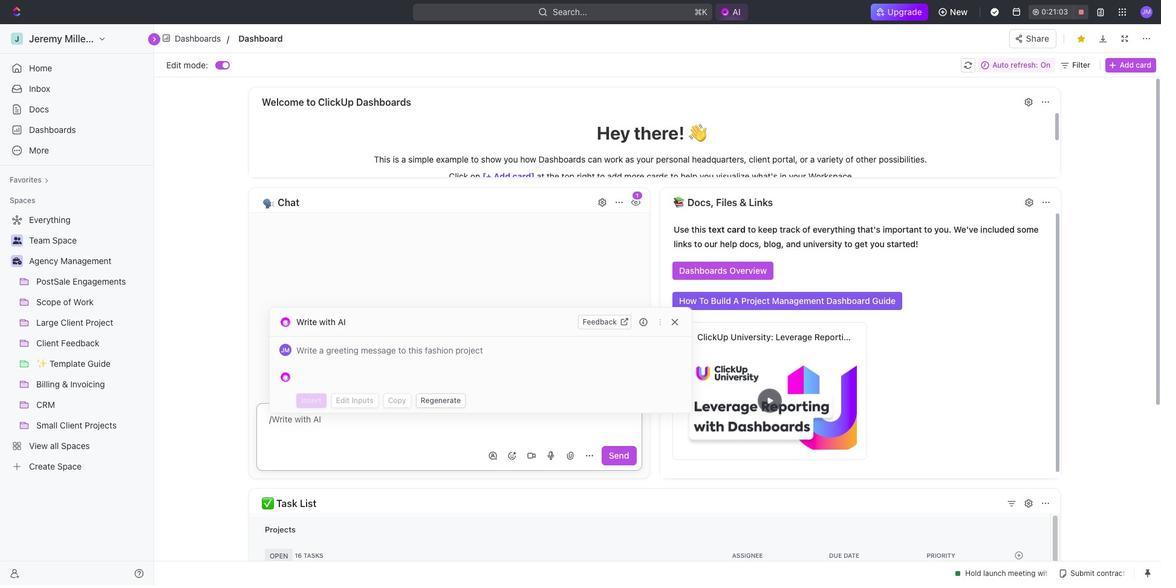 Task type: describe. For each thing, give the bounding box(es) containing it.
everything
[[813, 224, 855, 235]]

send button
[[602, 446, 637, 466]]

/ write with ai
[[269, 414, 321, 425]]

2 horizontal spatial a
[[810, 154, 815, 165]]

get
[[855, 239, 868, 249]]

favorites
[[10, 175, 42, 184]]

agency
[[29, 256, 58, 266]]

0 vertical spatial at
[[1055, 29, 1062, 39]]

agency management
[[29, 256, 112, 266]]

to right message
[[398, 345, 406, 356]]

0 vertical spatial with
[[319, 317, 336, 327]]

on
[[1041, 60, 1051, 69]]

business time image
[[12, 258, 21, 265]]

clickup university: leverage reporting with dashboards
[[697, 332, 923, 342]]

to left show in the top of the page
[[471, 154, 479, 165]]

1:07
[[1064, 29, 1079, 39]]

the
[[547, 171, 559, 181]]

on
[[470, 171, 480, 181]]

1 horizontal spatial your
[[789, 171, 806, 181]]

personal
[[656, 154, 690, 165]]

you.
[[935, 224, 952, 235]]

clickup inside "link"
[[697, 332, 729, 342]]

hey there! 👋
[[597, 122, 707, 143]]

overview
[[730, 266, 767, 276]]

inbox link
[[5, 79, 149, 99]]

2 vertical spatial write
[[272, 414, 292, 425]]

included
[[981, 224, 1015, 235]]

0:21:03
[[1042, 7, 1068, 16]]

0 vertical spatial your
[[637, 154, 654, 165]]

sidebar navigation
[[0, 24, 154, 585]]

dashboards down the our
[[679, 266, 727, 276]]

to
[[699, 296, 709, 306]]

1 vertical spatial you
[[700, 171, 714, 181]]

portal,
[[772, 154, 798, 165]]

we've
[[954, 224, 978, 235]]

top
[[562, 171, 575, 181]]

docs link
[[5, 100, 149, 119]]

possibilities.
[[879, 154, 927, 165]]

home link
[[5, 59, 149, 78]]

regenerate
[[421, 396, 461, 405]]

inputs
[[352, 396, 374, 405]]

hey
[[597, 122, 630, 143]]

message
[[361, 345, 396, 356]]

links
[[674, 239, 692, 249]]

workspace.
[[809, 171, 854, 181]]

📚 docs, files & links button
[[673, 194, 1018, 211]]

🗣 chat button
[[261, 194, 591, 211]]

some
[[1017, 224, 1039, 235]]

insert
[[301, 396, 322, 405]]

regenerate button
[[416, 394, 466, 408]]

simple
[[408, 154, 434, 165]]

right
[[577, 171, 595, 181]]

dec 13, 2023 at 1:07 pm
[[1004, 29, 1093, 39]]

/
[[269, 414, 272, 425]]

project
[[456, 345, 483, 356]]

click on [+ add card] at the top right to add more cards to help you visualize what's in your workspace.
[[449, 171, 854, 181]]

0 horizontal spatial you
[[504, 154, 518, 165]]

🗣 chat
[[262, 197, 299, 208]]

to down personal
[[671, 171, 678, 181]]

that's
[[858, 224, 881, 235]]

greeting
[[326, 345, 359, 356]]

docs
[[29, 104, 49, 114]]

✅ task list button
[[261, 495, 1000, 512]]

home
[[29, 63, 52, 73]]

0 horizontal spatial help
[[681, 171, 698, 181]]

upgrade link
[[871, 4, 928, 21]]

pm
[[1081, 29, 1093, 39]]

edit for edit mode:
[[166, 60, 181, 70]]

how
[[520, 154, 536, 165]]

to left add
[[597, 171, 605, 181]]

with inside "link"
[[856, 332, 873, 342]]

write with ai
[[296, 317, 346, 327]]

how
[[679, 296, 697, 306]]

⌘k
[[695, 7, 708, 17]]

university:
[[731, 332, 774, 342]]

headquarters,
[[692, 154, 747, 165]]

to up docs,
[[748, 224, 756, 235]]

1 vertical spatial add
[[494, 171, 510, 181]]

0 horizontal spatial card
[[727, 224, 746, 235]]

this is a simple example to show you how dashboards can work as your personal headquarters, client portal, or a variety of other possibilities.
[[374, 154, 929, 165]]

add card button
[[1106, 58, 1156, 72]]

fashion
[[425, 345, 453, 356]]

management inside "link"
[[61, 256, 112, 266]]

dashboards up top
[[539, 154, 586, 165]]

new
[[950, 7, 968, 17]]

list
[[300, 498, 317, 509]]

docs,
[[740, 239, 762, 249]]

new button
[[933, 2, 975, 22]]

[+
[[483, 171, 492, 181]]

send
[[609, 451, 629, 461]]

welcome
[[262, 97, 304, 108]]

text
[[708, 224, 725, 235]]

to left you.
[[924, 224, 932, 235]]

spaces
[[10, 196, 35, 205]]

you inside to keep track of everything that's important to you. we've included some links to our help docs, blog, and university to get you started!
[[870, 239, 885, 249]]

0 horizontal spatial this
[[408, 345, 423, 356]]

as
[[625, 154, 634, 165]]

feedback
[[583, 317, 617, 326]]

visualize
[[716, 171, 750, 181]]

mode:
[[184, 60, 208, 70]]

example
[[436, 154, 469, 165]]



Task type: vqa. For each thing, say whether or not it's contained in the screenshot.
Hey
yes



Task type: locate. For each thing, give the bounding box(es) containing it.
jm
[[281, 347, 290, 354]]

a right or
[[810, 154, 815, 165]]

0 vertical spatial management
[[61, 256, 112, 266]]

refresh:
[[1011, 60, 1038, 69]]

1 horizontal spatial at
[[1055, 29, 1062, 39]]

insert button
[[296, 394, 326, 408]]

in
[[780, 171, 787, 181]]

with right reporting
[[856, 332, 873, 342]]

how to build a project management dashboard guide
[[679, 296, 896, 306]]

1 vertical spatial write
[[296, 345, 317, 356]]

card]
[[513, 171, 535, 181]]

links
[[749, 197, 773, 208]]

dashboards inside welcome to clickup dashboards button
[[356, 97, 411, 108]]

variety
[[817, 154, 844, 165]]

1 vertical spatial card
[[727, 224, 746, 235]]

leverage
[[776, 332, 812, 342]]

dashboards overview
[[679, 266, 767, 276]]

1 vertical spatial of
[[803, 224, 811, 235]]

can
[[588, 154, 602, 165]]

0 vertical spatial help
[[681, 171, 698, 181]]

a left greeting
[[319, 345, 324, 356]]

0 vertical spatial dashboards link
[[159, 30, 225, 47]]

with up greeting
[[319, 317, 336, 327]]

this
[[374, 154, 391, 165]]

1 vertical spatial edit
[[336, 396, 350, 405]]

dashboards up this
[[356, 97, 411, 108]]

is
[[393, 154, 399, 165]]

click
[[449, 171, 468, 181]]

build
[[711, 296, 731, 306]]

clickup university: leverage reporting with dashboards link
[[697, 323, 923, 352]]

1 horizontal spatial you
[[700, 171, 714, 181]]

dashboards up mode:
[[175, 33, 221, 43]]

this right use
[[692, 224, 706, 235]]

1 horizontal spatial management
[[772, 296, 824, 306]]

a
[[401, 154, 406, 165], [810, 154, 815, 165], [319, 345, 324, 356]]

chat
[[278, 197, 299, 208]]

card right text
[[727, 224, 746, 235]]

auto refresh: on
[[993, 60, 1051, 69]]

reporting
[[815, 332, 854, 342]]

at left 1:07
[[1055, 29, 1062, 39]]

1 vertical spatial with
[[856, 332, 873, 342]]

1 horizontal spatial of
[[846, 154, 854, 165]]

a
[[733, 296, 739, 306]]

agency management link
[[29, 252, 146, 271]]

add inside button
[[1120, 60, 1134, 69]]

1 vertical spatial this
[[408, 345, 423, 356]]

1 horizontal spatial this
[[692, 224, 706, 235]]

this left fashion
[[408, 345, 423, 356]]

other
[[856, 154, 877, 165]]

dashboards inside the sidebar navigation
[[29, 125, 76, 135]]

of right track
[[803, 224, 811, 235]]

📚 docs, files & links
[[673, 197, 773, 208]]

1 vertical spatial ai
[[313, 414, 321, 425]]

clickup down build
[[697, 332, 729, 342]]

ai up greeting
[[338, 317, 346, 327]]

✅
[[262, 498, 274, 509]]

help inside to keep track of everything that's important to you. we've included some links to our help docs, blog, and university to get you started!
[[720, 239, 737, 249]]

welcome to clickup dashboards
[[262, 97, 411, 108]]

edit inputs
[[336, 396, 374, 405]]

clickup logo image
[[1101, 29, 1155, 40]]

of left the other
[[846, 154, 854, 165]]

0:21:03 button
[[1029, 5, 1089, 19]]

you down headquarters,
[[700, 171, 714, 181]]

or
[[800, 154, 808, 165]]

1 vertical spatial management
[[772, 296, 824, 306]]

copy button
[[383, 394, 411, 408]]

None text field
[[238, 31, 574, 46]]

1 horizontal spatial help
[[720, 239, 737, 249]]

dashboards down guide
[[875, 332, 923, 342]]

add down clickup logo
[[1120, 60, 1134, 69]]

0 horizontal spatial a
[[319, 345, 324, 356]]

you left how
[[504, 154, 518, 165]]

1 horizontal spatial card
[[1136, 60, 1152, 69]]

🗣
[[262, 197, 275, 208]]

1 vertical spatial your
[[789, 171, 806, 181]]

0 horizontal spatial edit
[[166, 60, 181, 70]]

👋
[[689, 122, 707, 143]]

upgrade
[[888, 7, 922, 17]]

university
[[803, 239, 842, 249]]

dashboards link down docs link
[[5, 120, 149, 140]]

cards
[[647, 171, 668, 181]]

dashboards link up mode:
[[159, 30, 225, 47]]

0 vertical spatial ai
[[338, 317, 346, 327]]

project
[[741, 296, 770, 306]]

1 horizontal spatial a
[[401, 154, 406, 165]]

write
[[296, 317, 317, 327], [296, 345, 317, 356], [272, 414, 292, 425]]

1 horizontal spatial edit
[[336, 396, 350, 405]]

1 horizontal spatial clickup
[[697, 332, 729, 342]]

0 vertical spatial write
[[296, 317, 317, 327]]

0 horizontal spatial clickup
[[318, 97, 354, 108]]

0 horizontal spatial with
[[295, 414, 311, 425]]

write for write with ai
[[296, 317, 317, 327]]

0 horizontal spatial management
[[61, 256, 112, 266]]

0 horizontal spatial at
[[537, 171, 544, 181]]

edit left the inputs
[[336, 396, 350, 405]]

add
[[607, 171, 622, 181]]

1 horizontal spatial dashboards link
[[159, 30, 225, 47]]

1 vertical spatial at
[[537, 171, 544, 181]]

welcome to clickup dashboards button
[[261, 94, 1017, 111]]

2 vertical spatial you
[[870, 239, 885, 249]]

1 horizontal spatial ai
[[338, 317, 346, 327]]

0 vertical spatial edit
[[166, 60, 181, 70]]

auto
[[993, 60, 1009, 69]]

dec
[[1004, 29, 1018, 39]]

projects
[[265, 525, 296, 535]]

1 vertical spatial help
[[720, 239, 737, 249]]

at left the the
[[537, 171, 544, 181]]

0 vertical spatial this
[[692, 224, 706, 235]]

to left the our
[[694, 239, 702, 249]]

show
[[481, 154, 502, 165]]

clickup right "welcome"
[[318, 97, 354, 108]]

management
[[61, 256, 112, 266], [772, 296, 824, 306]]

0 vertical spatial you
[[504, 154, 518, 165]]

0 horizontal spatial add
[[494, 171, 510, 181]]

to left get
[[845, 239, 853, 249]]

dashboards down docs
[[29, 125, 76, 135]]

of inside to keep track of everything that's important to you. we've included some links to our help docs, blog, and university to get you started!
[[803, 224, 811, 235]]

card down clickup logo
[[1136, 60, 1152, 69]]

0 horizontal spatial of
[[803, 224, 811, 235]]

write a greeting message to this fashion project
[[296, 345, 483, 356]]

share button
[[1009, 29, 1057, 48]]

1 horizontal spatial with
[[319, 317, 336, 327]]

add
[[1120, 60, 1134, 69], [494, 171, 510, 181]]

write for write a greeting message to this fashion project
[[296, 345, 317, 356]]

2 vertical spatial with
[[295, 414, 311, 425]]

dashboards inside clickup university: leverage reporting with dashboards "link"
[[875, 332, 923, 342]]

with
[[319, 317, 336, 327], [856, 332, 873, 342], [295, 414, 311, 425]]

share
[[1026, 33, 1049, 43]]

edit left mode:
[[166, 60, 181, 70]]

and
[[786, 239, 801, 249]]

✅ task list
[[262, 498, 317, 509]]

search...
[[553, 7, 587, 17]]

help down personal
[[681, 171, 698, 181]]

track
[[780, 224, 800, 235]]

your right as
[[637, 154, 654, 165]]

0 horizontal spatial dashboards link
[[5, 120, 149, 140]]

📚
[[673, 197, 685, 208]]

work
[[604, 154, 623, 165]]

your
[[637, 154, 654, 165], [789, 171, 806, 181]]

add right [+
[[494, 171, 510, 181]]

what's
[[752, 171, 778, 181]]

inbox
[[29, 83, 50, 94]]

dashboards link inside the sidebar navigation
[[5, 120, 149, 140]]

ai down the insert button
[[313, 414, 321, 425]]

a right is
[[401, 154, 406, 165]]

your right in
[[789, 171, 806, 181]]

1 vertical spatial clickup
[[697, 332, 729, 342]]

0 horizontal spatial ai
[[313, 414, 321, 425]]

edit inside button
[[336, 396, 350, 405]]

0 vertical spatial add
[[1120, 60, 1134, 69]]

management right agency
[[61, 256, 112, 266]]

0 vertical spatial clickup
[[318, 97, 354, 108]]

important
[[883, 224, 922, 235]]

13,
[[1021, 29, 1031, 39]]

dashboard
[[827, 296, 870, 306]]

with down the insert button
[[295, 414, 311, 425]]

task
[[276, 498, 297, 509]]

1 horizontal spatial add
[[1120, 60, 1134, 69]]

0 vertical spatial card
[[1136, 60, 1152, 69]]

clickup inside button
[[318, 97, 354, 108]]

2 horizontal spatial you
[[870, 239, 885, 249]]

card inside button
[[1136, 60, 1152, 69]]

guide
[[872, 296, 896, 306]]

you right get
[[870, 239, 885, 249]]

help right the our
[[720, 239, 737, 249]]

to inside button
[[306, 97, 316, 108]]

copy
[[388, 396, 406, 405]]

1 vertical spatial dashboards link
[[5, 120, 149, 140]]

edit for edit inputs
[[336, 396, 350, 405]]

to right "welcome"
[[306, 97, 316, 108]]

2 horizontal spatial with
[[856, 332, 873, 342]]

0 vertical spatial of
[[846, 154, 854, 165]]

started!
[[887, 239, 918, 249]]

0 horizontal spatial your
[[637, 154, 654, 165]]

management up leverage
[[772, 296, 824, 306]]



